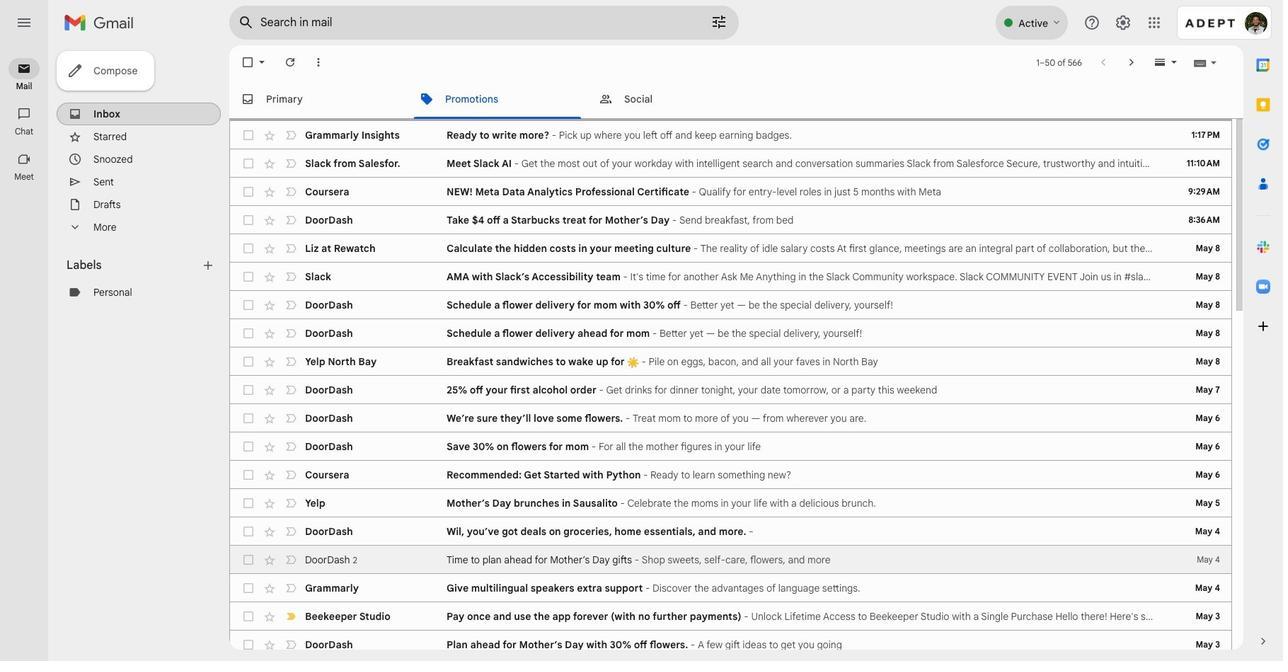 Task type: describe. For each thing, give the bounding box(es) containing it.
support image
[[1084, 14, 1101, 31]]

6 row from the top
[[230, 263, 1232, 291]]

16 row from the top
[[230, 546, 1232, 574]]

7 row from the top
[[230, 291, 1232, 319]]

settings image
[[1115, 14, 1132, 31]]

8 row from the top
[[230, 319, 1232, 348]]

gmail image
[[64, 8, 141, 37]]

main menu image
[[16, 14, 33, 31]]

older image
[[1125, 55, 1139, 69]]

11 row from the top
[[230, 404, 1232, 432]]

search in mail image
[[234, 10, 259, 35]]

toggle split pane mode image
[[1153, 55, 1167, 69]]

14 row from the top
[[230, 489, 1232, 517]]

4 row from the top
[[230, 206, 1232, 234]]

19 row from the top
[[230, 631, 1232, 659]]

social tab
[[588, 79, 766, 119]]



Task type: locate. For each thing, give the bounding box(es) containing it.
grid
[[229, 119, 1232, 120]]

13 row from the top
[[230, 461, 1232, 489]]

navigation
[[0, 45, 50, 661]]

☀️ image
[[627, 357, 639, 369]]

10 row from the top
[[230, 376, 1232, 404]]

main content
[[229, 45, 1244, 661]]

Search in mail text field
[[260, 16, 671, 30]]

tab list
[[1244, 45, 1283, 610], [229, 79, 1244, 119]]

heading
[[0, 81, 48, 92], [0, 126, 48, 137], [0, 171, 48, 183], [67, 258, 201, 273]]

17 row from the top
[[230, 574, 1232, 602]]

tab panel
[[229, 119, 1232, 661]]

5 row from the top
[[230, 234, 1232, 263]]

select input tool image
[[1210, 57, 1218, 68]]

1 row from the top
[[230, 121, 1232, 149]]

row
[[230, 121, 1232, 149], [230, 149, 1232, 178], [230, 178, 1232, 206], [230, 206, 1232, 234], [230, 234, 1232, 263], [230, 263, 1232, 291], [230, 291, 1232, 319], [230, 319, 1232, 348], [230, 348, 1232, 376], [230, 376, 1232, 404], [230, 404, 1232, 432], [230, 432, 1232, 461], [230, 461, 1232, 489], [230, 489, 1232, 517], [230, 517, 1232, 546], [230, 546, 1232, 574], [230, 574, 1232, 602], [230, 602, 1232, 631], [230, 631, 1232, 659]]

None checkbox
[[241, 55, 255, 69], [241, 128, 256, 142], [241, 185, 256, 199], [241, 270, 256, 284], [241, 298, 256, 312], [241, 326, 256, 340], [241, 355, 256, 369], [241, 440, 256, 454], [241, 468, 256, 482], [241, 525, 256, 539], [241, 553, 256, 567], [241, 581, 256, 595], [241, 638, 256, 652], [241, 55, 255, 69], [241, 128, 256, 142], [241, 185, 256, 199], [241, 270, 256, 284], [241, 298, 256, 312], [241, 326, 256, 340], [241, 355, 256, 369], [241, 440, 256, 454], [241, 468, 256, 482], [241, 525, 256, 539], [241, 553, 256, 567], [241, 581, 256, 595], [241, 638, 256, 652]]

advanced search options image
[[705, 8, 733, 36]]

18 row from the top
[[230, 602, 1232, 631]]

more email options image
[[311, 55, 326, 69]]

refresh image
[[283, 55, 297, 69]]

15 row from the top
[[230, 517, 1232, 546]]

None checkbox
[[241, 156, 256, 171], [241, 213, 256, 227], [241, 241, 256, 256], [241, 383, 256, 397], [241, 411, 256, 425], [241, 496, 256, 510], [241, 609, 256, 624], [241, 156, 256, 171], [241, 213, 256, 227], [241, 241, 256, 256], [241, 383, 256, 397], [241, 411, 256, 425], [241, 496, 256, 510], [241, 609, 256, 624]]

3 row from the top
[[230, 178, 1232, 206]]

promotions tab
[[408, 79, 587, 119]]

12 row from the top
[[230, 432, 1232, 461]]

primary tab
[[229, 79, 407, 119]]

9 row from the top
[[230, 348, 1232, 376]]

Search in mail search field
[[229, 6, 739, 40]]

2 row from the top
[[230, 149, 1232, 178]]



Task type: vqa. For each thing, say whether or not it's contained in the screenshot.
respond
no



